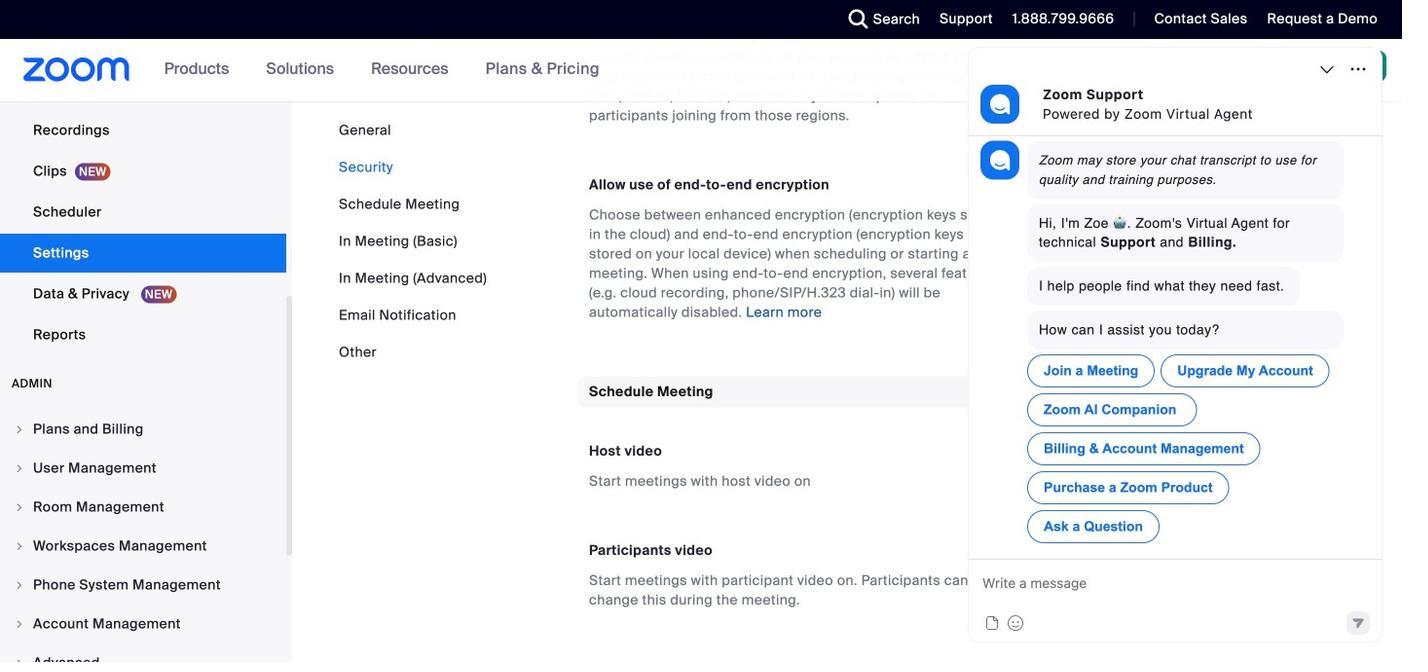 Task type: describe. For each thing, give the bounding box(es) containing it.
side navigation navigation
[[0, 0, 292, 662]]

2 right image from the top
[[14, 463, 25, 474]]

personal menu menu
[[0, 0, 286, 356]]

4 right image from the top
[[14, 618, 25, 630]]

2 right image from the top
[[14, 579, 25, 591]]

3 right image from the top
[[14, 502, 25, 513]]

4 menu item from the top
[[0, 528, 286, 565]]

zoom logo image
[[23, 57, 130, 82]]



Task type: locate. For each thing, give the bounding box(es) containing it.
5 menu item from the top
[[0, 567, 286, 604]]

menu item
[[0, 411, 286, 448], [0, 450, 286, 487], [0, 489, 286, 526], [0, 528, 286, 565], [0, 567, 286, 604], [0, 606, 286, 643], [0, 645, 286, 662]]

1 menu item from the top
[[0, 411, 286, 448]]

1 vertical spatial right image
[[14, 579, 25, 591]]

meetings navigation
[[995, 39, 1402, 103]]

right image
[[14, 424, 25, 435], [14, 463, 25, 474], [14, 502, 25, 513], [14, 618, 25, 630], [14, 657, 25, 662]]

admin menu menu
[[0, 411, 286, 662]]

6 menu item from the top
[[0, 606, 286, 643]]

2 menu item from the top
[[0, 450, 286, 487]]

product information navigation
[[150, 39, 614, 101]]

7 menu item from the top
[[0, 645, 286, 662]]

right image
[[14, 540, 25, 552], [14, 579, 25, 591]]

0 vertical spatial right image
[[14, 540, 25, 552]]

banner
[[0, 39, 1402, 103]]

menu bar
[[339, 121, 487, 362]]

3 menu item from the top
[[0, 489, 286, 526]]

schedule meeting element
[[577, 377, 1351, 662]]

1 right image from the top
[[14, 424, 25, 435]]

1 right image from the top
[[14, 540, 25, 552]]

5 right image from the top
[[14, 657, 25, 662]]



Task type: vqa. For each thing, say whether or not it's contained in the screenshot.
TABS OF ALL NOTES PAGE tab list
no



